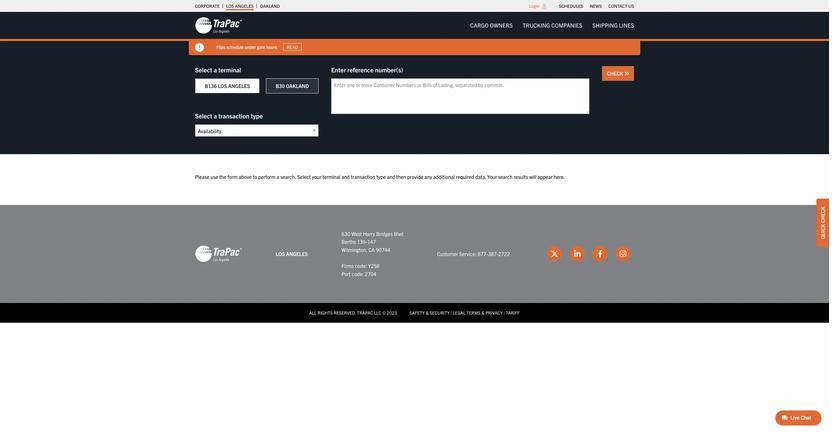 Task type: vqa. For each thing, say whether or not it's contained in the screenshot.
second 3. from the bottom
no



Task type: locate. For each thing, give the bounding box(es) containing it.
2704
[[365, 271, 377, 277]]

trucking companies link
[[518, 19, 588, 32]]

1 horizontal spatial and
[[387, 174, 395, 180]]

147
[[368, 239, 376, 245]]

1 horizontal spatial los angeles
[[276, 251, 308, 257]]

2 and from the left
[[387, 174, 395, 180]]

the
[[219, 174, 226, 180]]

menu bar down "light" image
[[465, 19, 639, 32]]

oakland right los angeles link
[[260, 3, 280, 9]]

& right safety
[[426, 310, 429, 316]]

angeles inside footer
[[286, 251, 308, 257]]

0 vertical spatial check
[[607, 70, 625, 77]]

terminal up b136 los angeles
[[218, 66, 241, 74]]

los angeles link
[[226, 2, 254, 10]]

0 horizontal spatial check
[[607, 70, 625, 77]]

| left tariff link
[[504, 310, 505, 316]]

0 horizontal spatial &
[[426, 310, 429, 316]]

code: up 2704
[[355, 263, 367, 269]]

1 vertical spatial solid image
[[625, 71, 630, 76]]

select down b136
[[195, 112, 212, 120]]

0 vertical spatial transaction
[[218, 112, 249, 120]]

select a transaction type
[[195, 112, 263, 120]]

0 vertical spatial menu bar
[[556, 2, 638, 10]]

companies
[[552, 22, 583, 29]]

check
[[607, 70, 625, 77], [820, 207, 826, 223]]

a down b136
[[214, 112, 217, 120]]

light image
[[542, 4, 547, 9]]

appear
[[538, 174, 553, 180]]

oakland right b30
[[286, 83, 309, 89]]

menu bar up the shipping
[[556, 2, 638, 10]]

safety & security | legal terms & privacy | tariff
[[410, 310, 520, 316]]

code: right port
[[352, 271, 364, 277]]

login
[[529, 3, 540, 9]]

all rights reserved. trapac llc © 2023
[[309, 310, 397, 316]]

0 vertical spatial a
[[214, 66, 217, 74]]

0 horizontal spatial oakland
[[260, 3, 280, 9]]

terminal right your
[[323, 174, 340, 180]]

1 vertical spatial type
[[377, 174, 386, 180]]

1 | from the left
[[451, 310, 452, 316]]

Enter reference number(s) text field
[[331, 78, 590, 114]]

solid image inside check button
[[625, 71, 630, 76]]

privacy
[[486, 310, 503, 316]]

0 vertical spatial terminal
[[218, 66, 241, 74]]

and right your
[[342, 174, 350, 180]]

a up b136
[[214, 66, 217, 74]]

type
[[251, 112, 263, 120], [377, 174, 386, 180]]

bridges
[[376, 231, 393, 237]]

0 vertical spatial angeles
[[235, 3, 254, 9]]

customer
[[437, 251, 458, 257]]

| left legal
[[451, 310, 452, 316]]

630 west harry bridges blvd berths 136-147 wilmington, ca 90744
[[342, 231, 404, 253]]

and left the then
[[387, 174, 395, 180]]

0 vertical spatial oakland
[[260, 3, 280, 9]]

a for transaction
[[214, 112, 217, 120]]

banner
[[0, 12, 829, 55]]

1 horizontal spatial check
[[820, 207, 826, 223]]

1 vertical spatial transaction
[[351, 174, 375, 180]]

1 vertical spatial menu bar
[[465, 19, 639, 32]]

quick check
[[820, 207, 826, 239]]

0 vertical spatial los
[[226, 3, 234, 9]]

your
[[312, 174, 321, 180]]

1 horizontal spatial terminal
[[323, 174, 340, 180]]

ca
[[369, 247, 375, 253]]

select for select a transaction type
[[195, 112, 212, 120]]

trucking companies
[[523, 22, 583, 29]]

1 & from the left
[[426, 310, 429, 316]]

cargo owners link
[[465, 19, 518, 32]]

footer containing 630 west harry bridges blvd
[[0, 205, 829, 323]]

1 vertical spatial select
[[195, 112, 212, 120]]

select left your
[[297, 174, 311, 180]]

b136 los angeles
[[205, 83, 250, 89]]

& right terms
[[482, 310, 485, 316]]

1 vertical spatial los angeles image
[[195, 245, 242, 263]]

1 los angeles image from the top
[[195, 17, 242, 34]]

use
[[211, 174, 218, 180]]

menu bar
[[556, 2, 638, 10], [465, 19, 639, 32]]

terminal
[[218, 66, 241, 74], [323, 174, 340, 180]]

solid image
[[195, 43, 204, 52], [625, 71, 630, 76]]

0 horizontal spatial |
[[451, 310, 452, 316]]

legal terms & privacy link
[[453, 310, 503, 316]]

please use the form above to perform a search. select your terminal and transaction type and then provide any additional required data. your search results will appear here.
[[195, 174, 565, 180]]

1 horizontal spatial transaction
[[351, 174, 375, 180]]

los angeles image
[[195, 17, 242, 34], [195, 245, 242, 263]]

search.
[[280, 174, 296, 180]]

0 horizontal spatial and
[[342, 174, 350, 180]]

90744
[[376, 247, 391, 253]]

flips schedule under gate hours
[[216, 44, 277, 50]]

a for terminal
[[214, 66, 217, 74]]

1 vertical spatial a
[[214, 112, 217, 120]]

2 vertical spatial angeles
[[286, 251, 308, 257]]

0 vertical spatial select
[[195, 66, 212, 74]]

solid image inside "banner"
[[195, 43, 204, 52]]

los angeles
[[226, 3, 254, 9], [276, 251, 308, 257]]

0 horizontal spatial los angeles
[[226, 3, 254, 9]]

schedules link
[[559, 2, 583, 10]]

1 horizontal spatial oakland
[[286, 83, 309, 89]]

gate
[[257, 44, 265, 50]]

0 horizontal spatial transaction
[[218, 112, 249, 120]]

cargo
[[470, 22, 489, 29]]

0 vertical spatial los angeles
[[226, 3, 254, 9]]

1 horizontal spatial |
[[504, 310, 505, 316]]

tariff
[[506, 310, 520, 316]]

2 los angeles image from the top
[[195, 245, 242, 263]]

0 vertical spatial solid image
[[195, 43, 204, 52]]

select
[[195, 66, 212, 74], [195, 112, 212, 120], [297, 174, 311, 180]]

2722
[[499, 251, 510, 257]]

select up b136
[[195, 66, 212, 74]]

0 horizontal spatial solid image
[[195, 43, 204, 52]]

customer service: 877-387-2722
[[437, 251, 510, 257]]

harry
[[363, 231, 375, 237]]

0 horizontal spatial type
[[251, 112, 263, 120]]

a
[[214, 66, 217, 74], [214, 112, 217, 120], [277, 174, 279, 180]]

|
[[451, 310, 452, 316], [504, 310, 505, 316]]

footer
[[0, 205, 829, 323]]

1 horizontal spatial solid image
[[625, 71, 630, 76]]

news
[[590, 3, 602, 9]]

&
[[426, 310, 429, 316], [482, 310, 485, 316]]

oakland
[[260, 3, 280, 9], [286, 83, 309, 89]]

1 vertical spatial oakland
[[286, 83, 309, 89]]

0 vertical spatial los angeles image
[[195, 17, 242, 34]]

a left search.
[[277, 174, 279, 180]]

1 horizontal spatial &
[[482, 310, 485, 316]]

corporate link
[[195, 2, 220, 10]]



Task type: describe. For each thing, give the bounding box(es) containing it.
read link
[[283, 43, 302, 51]]

b30
[[276, 83, 285, 89]]

schedules
[[559, 3, 583, 9]]

llc
[[374, 310, 381, 316]]

rights
[[318, 310, 333, 316]]

shipping lines link
[[588, 19, 639, 32]]

check button
[[602, 66, 634, 81]]

banner containing cargo owners
[[0, 12, 829, 55]]

877-
[[478, 251, 488, 257]]

blvd
[[394, 231, 404, 237]]

reference
[[348, 66, 374, 74]]

under
[[245, 44, 256, 50]]

2023
[[387, 310, 397, 316]]

b30 oakland
[[276, 83, 309, 89]]

contact us
[[609, 3, 634, 9]]

please
[[195, 174, 209, 180]]

check inside button
[[607, 70, 625, 77]]

0 horizontal spatial terminal
[[218, 66, 241, 74]]

1 horizontal spatial type
[[377, 174, 386, 180]]

perform
[[258, 174, 276, 180]]

enter reference number(s)
[[331, 66, 403, 74]]

select for select a terminal
[[195, 66, 212, 74]]

387-
[[488, 251, 499, 257]]

1 vertical spatial check
[[820, 207, 826, 223]]

2 vertical spatial select
[[297, 174, 311, 180]]

trucking
[[523, 22, 550, 29]]

flips
[[216, 44, 226, 50]]

port
[[342, 271, 351, 277]]

1 vertical spatial los angeles
[[276, 251, 308, 257]]

b136
[[205, 83, 217, 89]]

then
[[396, 174, 406, 180]]

shipping
[[593, 22, 618, 29]]

2 | from the left
[[504, 310, 505, 316]]

y258
[[368, 263, 380, 269]]

safety
[[410, 310, 425, 316]]

2 vertical spatial los
[[276, 251, 285, 257]]

us
[[629, 3, 634, 9]]

read
[[287, 44, 298, 50]]

berths
[[342, 239, 356, 245]]

oakland link
[[260, 2, 280, 10]]

cargo owners
[[470, 22, 513, 29]]

all
[[309, 310, 317, 316]]

angeles inside los angeles link
[[235, 3, 254, 9]]

number(s)
[[375, 66, 403, 74]]

menu bar containing cargo owners
[[465, 19, 639, 32]]

terms
[[467, 310, 481, 316]]

safety & security link
[[410, 310, 450, 316]]

630
[[342, 231, 350, 237]]

reserved.
[[334, 310, 356, 316]]

2 & from the left
[[482, 310, 485, 316]]

firms code:  y258 port code:  2704
[[342, 263, 380, 277]]

trapac
[[357, 310, 373, 316]]

2 vertical spatial a
[[277, 174, 279, 180]]

enter
[[331, 66, 346, 74]]

lines
[[619, 22, 634, 29]]

1 vertical spatial code:
[[352, 271, 364, 277]]

136-
[[357, 239, 368, 245]]

owners
[[490, 22, 513, 29]]

legal
[[453, 310, 466, 316]]

data.
[[475, 174, 486, 180]]

additional
[[433, 174, 455, 180]]

0 vertical spatial code:
[[355, 263, 367, 269]]

1 vertical spatial los
[[218, 83, 227, 89]]

to
[[253, 174, 257, 180]]

security
[[430, 310, 450, 316]]

1 and from the left
[[342, 174, 350, 180]]

menu bar containing schedules
[[556, 2, 638, 10]]

shipping lines
[[593, 22, 634, 29]]

select a terminal
[[195, 66, 241, 74]]

corporate
[[195, 3, 220, 9]]

0 vertical spatial type
[[251, 112, 263, 120]]

quick
[[820, 224, 826, 239]]

news link
[[590, 2, 602, 10]]

contact
[[609, 3, 628, 9]]

tariff link
[[506, 310, 520, 316]]

west
[[352, 231, 362, 237]]

wilmington,
[[342, 247, 367, 253]]

1 vertical spatial terminal
[[323, 174, 340, 180]]

firms
[[342, 263, 354, 269]]

hours
[[266, 44, 277, 50]]

search
[[498, 174, 513, 180]]

will
[[530, 174, 537, 180]]

1 vertical spatial angeles
[[228, 83, 250, 89]]

service:
[[459, 251, 477, 257]]

results
[[514, 174, 528, 180]]

schedule
[[227, 44, 244, 50]]

above
[[239, 174, 252, 180]]

©
[[382, 310, 386, 316]]

provide
[[407, 174, 423, 180]]

here.
[[554, 174, 565, 180]]

any
[[425, 174, 432, 180]]

quick check link
[[817, 199, 829, 247]]

required
[[456, 174, 474, 180]]

contact us link
[[609, 2, 634, 10]]

login link
[[529, 3, 540, 9]]



